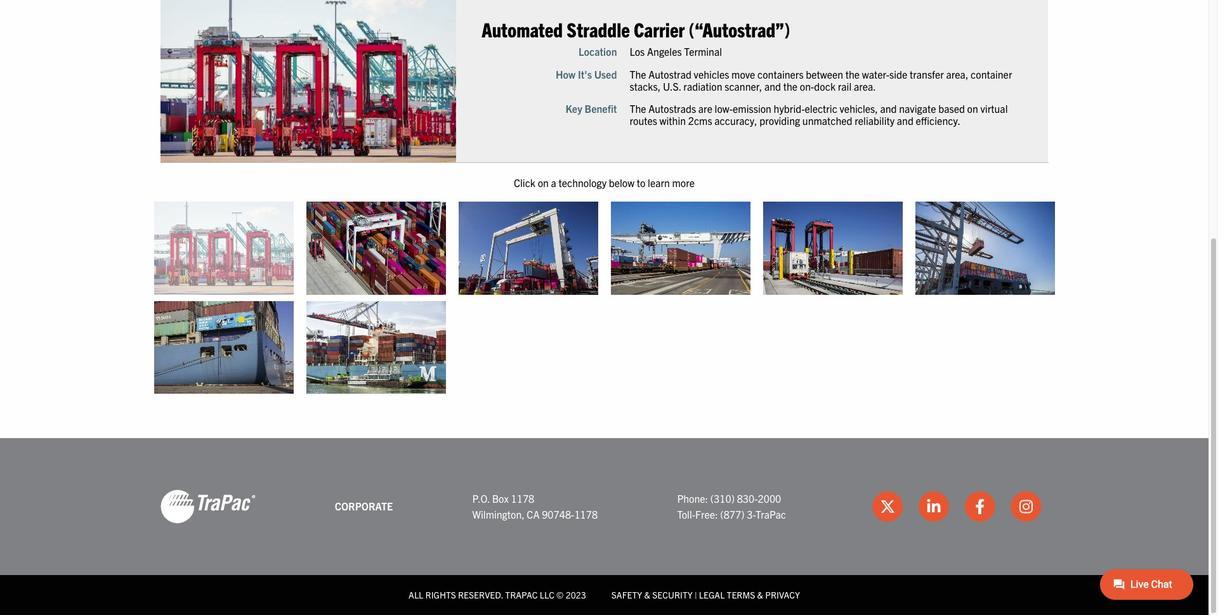 Task type: locate. For each thing, give the bounding box(es) containing it.
2000
[[758, 492, 781, 505]]

toll-
[[677, 508, 695, 521]]

on right based
[[967, 102, 978, 115]]

and right the reliability
[[897, 114, 913, 127]]

trapac los angeles automated straddle carrier image
[[160, 0, 456, 163], [154, 202, 293, 295]]

llc
[[540, 589, 554, 601]]

on left a
[[538, 177, 549, 189]]

1 vertical spatial on
[[538, 177, 549, 189]]

0 horizontal spatial on
[[538, 177, 549, 189]]

0 horizontal spatial 1178
[[511, 492, 534, 505]]

corporate
[[335, 500, 393, 513]]

benefit
[[585, 102, 617, 115]]

used
[[594, 68, 617, 80]]

the down the stacks,
[[630, 102, 646, 115]]

u.s.
[[663, 80, 681, 92]]

scanner,
[[725, 80, 762, 92]]

key
[[566, 102, 582, 115]]

the down the los
[[630, 68, 646, 80]]

|
[[695, 589, 697, 601]]

it's
[[578, 68, 592, 80]]

the for the autostrad vehicles move containers between the water-side transfer area, container stacks, u.s. radiation scanner, and the on-dock rail area.
[[630, 68, 646, 80]]

safety
[[611, 589, 642, 601]]

straddle
[[567, 17, 630, 41]]

0 vertical spatial on
[[967, 102, 978, 115]]

1 horizontal spatial the
[[845, 68, 860, 80]]

and inside the autostrad vehicles move containers between the water-side transfer area, container stacks, u.s. radiation scanner, and the on-dock rail area.
[[764, 80, 781, 92]]

below
[[609, 177, 634, 189]]

1178
[[511, 492, 534, 505], [574, 508, 598, 521]]

the left on-
[[783, 80, 798, 92]]

how it's used
[[556, 68, 617, 80]]

the
[[845, 68, 860, 80], [783, 80, 798, 92]]

1178 up ca in the left bottom of the page
[[511, 492, 534, 505]]

the
[[630, 68, 646, 80], [630, 102, 646, 115]]

trapac
[[756, 508, 786, 521]]

click on a technology below to learn more
[[514, 177, 695, 189]]

on-
[[800, 80, 814, 92]]

and
[[764, 80, 781, 92], [880, 102, 897, 115], [897, 114, 913, 127]]

box
[[492, 492, 509, 505]]

&
[[644, 589, 650, 601], [757, 589, 763, 601]]

key benefit
[[566, 102, 617, 115]]

1 horizontal spatial on
[[967, 102, 978, 115]]

low-
[[715, 102, 733, 115]]

to
[[637, 177, 645, 189]]

1 the from the top
[[630, 68, 646, 80]]

and left navigate
[[880, 102, 897, 115]]

location
[[579, 45, 617, 58]]

security
[[652, 589, 693, 601]]

(310)
[[710, 492, 735, 505]]

and up the hybrid-
[[764, 80, 781, 92]]

0 horizontal spatial &
[[644, 589, 650, 601]]

corporate image
[[160, 489, 255, 525]]

privacy
[[765, 589, 800, 601]]

footer containing p.o. box 1178
[[0, 439, 1209, 615]]

autostrads
[[648, 102, 696, 115]]

0 vertical spatial the
[[630, 68, 646, 80]]

0 vertical spatial 1178
[[511, 492, 534, 505]]

automated straddle carrier ("autostrad")
[[482, 17, 790, 41]]

are
[[698, 102, 712, 115]]

2023
[[566, 589, 586, 601]]

safety & security | legal terms & privacy
[[611, 589, 800, 601]]

based
[[938, 102, 965, 115]]

phone:
[[677, 492, 708, 505]]

2 the from the top
[[630, 102, 646, 115]]

legal terms & privacy link
[[699, 589, 800, 601]]

terminal
[[684, 45, 722, 58]]

how
[[556, 68, 576, 80]]

trapac los angeles automated stacking crane image
[[306, 202, 446, 295]]

all rights reserved. trapac llc © 2023
[[409, 589, 586, 601]]

the autostrad vehicles move containers between the water-side transfer area, container stacks, u.s. radiation scanner, and the on-dock rail area.
[[630, 68, 1012, 92]]

footer
[[0, 439, 1209, 615]]

stacks,
[[630, 80, 661, 92]]

1 vertical spatial the
[[630, 102, 646, 115]]

learn
[[648, 177, 670, 189]]

0 vertical spatial trapac los angeles automated straddle carrier image
[[160, 0, 456, 163]]

the inside the autostrad vehicles move containers between the water-side transfer area, container stacks, u.s. radiation scanner, and the on-dock rail area.
[[630, 68, 646, 80]]

1 horizontal spatial &
[[757, 589, 763, 601]]

0 horizontal spatial the
[[783, 80, 798, 92]]

carrier
[[634, 17, 685, 41]]

the inside the autostrads are low-emission hybrid-electric vehicles, and navigate based on virtual routes within 2cms accuracy, providing unmatched reliability and efficiency.
[[630, 102, 646, 115]]

the left water-
[[845, 68, 860, 80]]

area.
[[854, 80, 876, 92]]

1178 right ca in the left bottom of the page
[[574, 508, 598, 521]]

los angeles terminal
[[630, 45, 722, 58]]

& right safety
[[644, 589, 650, 601]]

1 horizontal spatial 1178
[[574, 508, 598, 521]]

p.o. box 1178 wilmington, ca 90748-1178
[[472, 492, 598, 521]]

& right terms
[[757, 589, 763, 601]]

on
[[967, 102, 978, 115], [538, 177, 549, 189]]

90748-
[[542, 508, 574, 521]]

830-
[[737, 492, 758, 505]]



Task type: describe. For each thing, give the bounding box(es) containing it.
phone: (310) 830-2000 toll-free: (877) 3-trapac
[[677, 492, 786, 521]]

technology
[[559, 177, 606, 189]]

terms
[[727, 589, 755, 601]]

1 vertical spatial 1178
[[574, 508, 598, 521]]

on inside the autostrads are low-emission hybrid-electric vehicles, and navigate based on virtual routes within 2cms accuracy, providing unmatched reliability and efficiency.
[[967, 102, 978, 115]]

vehicles,
[[840, 102, 878, 115]]

3-
[[747, 508, 756, 521]]

move
[[731, 68, 755, 80]]

los
[[630, 45, 645, 58]]

hybrid-
[[774, 102, 805, 115]]

1 & from the left
[[644, 589, 650, 601]]

trapac
[[505, 589, 538, 601]]

virtual
[[980, 102, 1008, 115]]

vehicles
[[694, 68, 729, 80]]

transfer
[[910, 68, 944, 80]]

electric
[[805, 102, 837, 115]]

container
[[971, 68, 1012, 80]]

free:
[[695, 508, 718, 521]]

routes
[[630, 114, 657, 127]]

efficiency.
[[916, 114, 960, 127]]

wilmington,
[[472, 508, 524, 521]]

area,
[[946, 68, 968, 80]]

accuracy,
[[714, 114, 757, 127]]

all
[[409, 589, 423, 601]]

angeles
[[647, 45, 682, 58]]

between
[[806, 68, 843, 80]]

containers
[[757, 68, 804, 80]]

2cms
[[688, 114, 712, 127]]

1 vertical spatial trapac los angeles automated straddle carrier image
[[154, 202, 293, 295]]

legal
[[699, 589, 725, 601]]

reliability
[[855, 114, 895, 127]]

safety & security link
[[611, 589, 693, 601]]

a
[[551, 177, 556, 189]]

autostrad
[[648, 68, 691, 80]]

water-
[[862, 68, 889, 80]]

("autostrad")
[[689, 17, 790, 41]]

reserved.
[[458, 589, 503, 601]]

automated
[[482, 17, 563, 41]]

©
[[556, 589, 564, 601]]

more
[[672, 177, 695, 189]]

click
[[514, 177, 535, 189]]

providing
[[760, 114, 800, 127]]

within
[[659, 114, 686, 127]]

(877)
[[720, 508, 745, 521]]

ca
[[527, 508, 540, 521]]

navigate
[[899, 102, 936, 115]]

unmatched
[[802, 114, 852, 127]]

side
[[889, 68, 907, 80]]

trapac los angeles automated radiation scanning image
[[763, 202, 902, 295]]

p.o.
[[472, 492, 490, 505]]

rail
[[838, 80, 851, 92]]

rights
[[425, 589, 456, 601]]

the for the autostrads are low-emission hybrid-electric vehicles, and navigate based on virtual routes within 2cms accuracy, providing unmatched reliability and efficiency.
[[630, 102, 646, 115]]

dock
[[814, 80, 836, 92]]

emission
[[733, 102, 771, 115]]

radiation
[[683, 80, 722, 92]]

2 & from the left
[[757, 589, 763, 601]]

the autostrads are low-emission hybrid-electric vehicles, and navigate based on virtual routes within 2cms accuracy, providing unmatched reliability and efficiency.
[[630, 102, 1008, 127]]



Task type: vqa. For each thing, say whether or not it's contained in the screenshot.
Sustainability link
no



